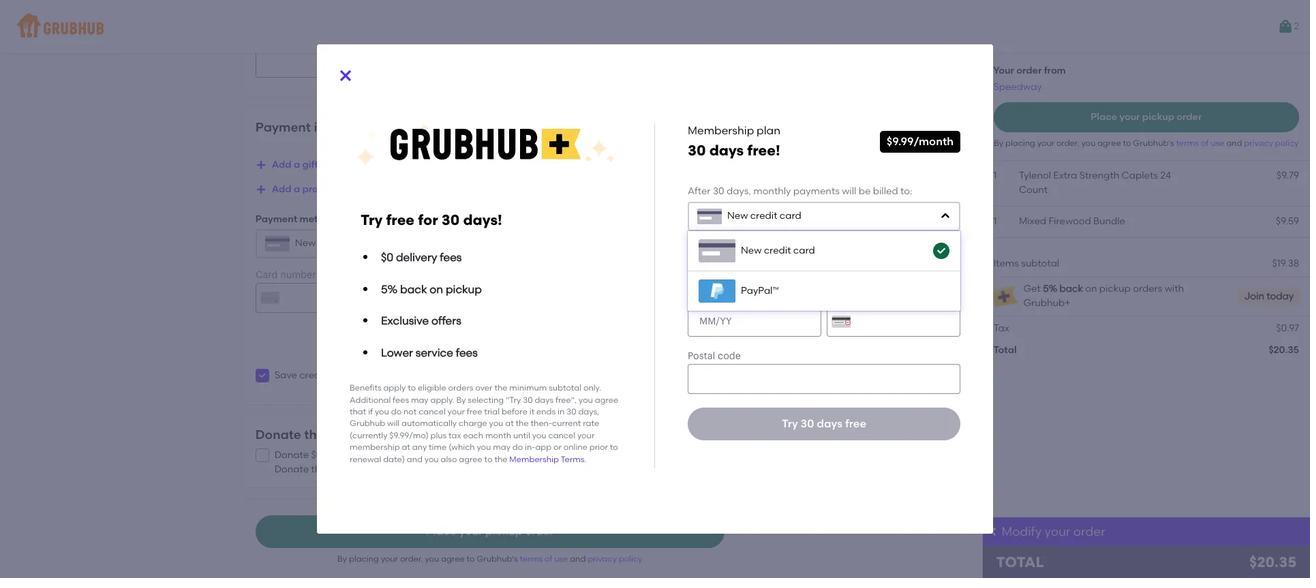 Task type: describe. For each thing, give the bounding box(es) containing it.
bundle
[[1094, 215, 1126, 227]]

donate for donate the change
[[256, 427, 301, 443]]

for
[[418, 211, 438, 228]]

1 horizontal spatial subtotal
[[1022, 258, 1060, 270]]

payments
[[794, 186, 840, 197]]

new credit card down monthly
[[728, 210, 802, 222]]

you inside "by checking this box you agree to the donate the change"
[[574, 450, 591, 461]]

try 30 days free
[[782, 417, 867, 430]]

exclusive
[[381, 315, 429, 327]]

order, for terms of use link associated with 'privacy policy' link to the left
[[400, 554, 423, 564]]

promo
[[303, 184, 333, 195]]

use for terms of use link associated with 'privacy policy' link to the left
[[555, 554, 568, 564]]

until
[[514, 431, 531, 441]]

add a promo code
[[272, 184, 359, 195]]

apply.
[[431, 395, 455, 405]]

date)
[[383, 455, 405, 464]]

firewood
[[1049, 215, 1092, 227]]

30 inside button
[[801, 417, 815, 430]]

1 vertical spatial do
[[513, 443, 523, 452]]

terms of use .
[[369, 464, 430, 475]]

save
[[275, 370, 297, 381]]

"try
[[506, 395, 521, 405]]

this
[[536, 450, 552, 461]]

0 vertical spatial place your pickup order
[[1091, 111, 1203, 123]]

0 vertical spatial cancel
[[419, 407, 446, 417]]

1 horizontal spatial policy
[[1276, 138, 1300, 148]]

add for add a promo code
[[272, 184, 292, 195]]

it
[[530, 407, 535, 417]]

1 horizontal spatial terms
[[561, 455, 585, 464]]

code
[[336, 184, 359, 195]]

try 30 days free button
[[688, 408, 961, 440]]

1 horizontal spatial back
[[1060, 283, 1084, 295]]

0 horizontal spatial free
[[386, 211, 415, 228]]

by inside benefits apply to eligible orders over the minimum subtotal only. additional fees may apply. by selecting "try 30 days free", you agree that if you do not cancel your free trial before it ends in 30 days, grubhub will automatically charge you at the then-current rate (currently $9.99/mo) plus tax each month until you cancel your membership at any time (which you may do in-app or online prior to renewal date) and you also agree to the
[[457, 395, 466, 405]]

membership for 30
[[688, 124, 755, 137]]

credit down monthly
[[751, 210, 778, 222]]

minimum
[[510, 384, 547, 393]]

by checking this box you agree to the donate the change
[[275, 450, 650, 475]]

on inside "on pickup orders with grubhub+"
[[1086, 283, 1098, 295]]

payment for payment information
[[256, 119, 311, 135]]

lower
[[381, 346, 413, 359]]

benefits apply to eligible orders over the minimum subtotal only. additional fees may apply. by selecting "try 30 days free", you agree that if you do not cancel your free trial before it ends in 30 days, grubhub will automatically charge you at the then-current rate (currently $9.99/mo) plus tax each month until you cancel your membership at any time (which you may do in-app or online prior to renewal date) and you also agree to the
[[350, 384, 619, 464]]

0 horizontal spatial policy
[[619, 554, 643, 564]]

1 horizontal spatial at
[[506, 419, 514, 429]]

new up paypal™
[[741, 245, 762, 256]]

delivery
[[396, 251, 438, 264]]

caplets
[[1122, 170, 1159, 182]]

place your pickup order button for terms of use link associated with 'privacy policy' link to the left
[[256, 516, 725, 548]]

$0.65
[[311, 450, 336, 461]]

month
[[486, 431, 512, 441]]

placing for the rightmost 'privacy policy' link
[[1006, 138, 1036, 148]]

strength
[[1080, 170, 1120, 182]]

ends
[[537, 407, 556, 417]]

extra
[[1054, 170, 1078, 182]]

current
[[553, 419, 581, 429]]

0 vertical spatial days,
[[727, 186, 752, 197]]

1 horizontal spatial will
[[842, 186, 857, 197]]

be
[[859, 186, 871, 197]]

$9.79
[[1277, 170, 1300, 182]]

eligible
[[418, 384, 447, 393]]

0 horizontal spatial terms
[[369, 464, 396, 475]]

then-
[[531, 419, 553, 429]]

0 horizontal spatial on
[[430, 283, 443, 296]]

new credit card up paypal™
[[741, 245, 816, 256]]

pickup inside "on pickup orders with grubhub+"
[[1100, 283, 1131, 295]]

terms for 'privacy policy' link to the left
[[520, 554, 543, 564]]

rate
[[583, 419, 600, 429]]

after 30 days, monthly payments will be billed to:
[[688, 186, 913, 197]]

grubhub inside benefits apply to eligible orders over the minimum subtotal only. additional fees may apply. by selecting "try 30 days free", you agree that if you do not cancel your free trial before it ends in 30 days, grubhub will automatically charge you at the then-current rate (currently $9.99/mo) plus tax each month until you cancel your membership at any time (which you may do in-app or online prior to renewal date) and you also agree to the
[[350, 419, 385, 429]]

0 horizontal spatial .
[[427, 464, 430, 475]]

on pickup orders with grubhub+
[[1024, 283, 1185, 309]]

0 horizontal spatial of
[[398, 464, 408, 475]]

tylenol
[[1020, 170, 1052, 182]]

change
[[329, 464, 366, 475]]

orders inside benefits apply to eligible orders over the minimum subtotal only. additional fees may apply. by selecting "try 30 days free", you agree that if you do not cancel your free trial before it ends in 30 days, grubhub will automatically charge you at the then-current rate (currently $9.99/mo) plus tax each month until you cancel your membership at any time (which you may do in-app or online prior to renewal date) and you also agree to the
[[449, 384, 474, 393]]

grubhub's for the rightmost 'privacy policy' link's terms of use link
[[1134, 138, 1175, 148]]

each
[[463, 431, 484, 441]]

place for terms of use link associated with 'privacy policy' link to the left
[[426, 525, 457, 538]]

donate $0.65 to grubhub community fund.
[[275, 450, 478, 461]]

change
[[328, 427, 375, 443]]

will inside benefits apply to eligible orders over the minimum subtotal only. additional fees may apply. by selecting "try 30 days free", you agree that if you do not cancel your free trial before it ends in 30 days, grubhub will automatically charge you at the then-current rate (currently $9.99/mo) plus tax each month until you cancel your membership at any time (which you may do in-app or online prior to renewal date) and you also agree to the
[[387, 419, 400, 429]]

privacy for 'privacy policy' link to the left
[[588, 554, 617, 564]]

membership logo image
[[356, 123, 616, 167]]

0 horizontal spatial 5%
[[381, 283, 398, 296]]

the up until
[[516, 419, 529, 429]]

1 vertical spatial place your pickup order
[[426, 525, 554, 538]]

billed
[[874, 186, 899, 197]]

try for try free for 30 days!
[[361, 211, 383, 228]]

the down $0.65 at the left of the page
[[311, 464, 327, 475]]

to:
[[901, 186, 913, 197]]

mixed firewood bundle
[[1020, 215, 1126, 227]]

monthly
[[754, 186, 792, 197]]

days, inside benefits apply to eligible orders over the minimum subtotal only. additional fees may apply. by selecting "try 30 days free", you agree that if you do not cancel your free trial before it ends in 30 days, grubhub will automatically charge you at the then-current rate (currently $9.99/mo) plus tax each month until you cancel your membership at any time (which you may do in-app or online prior to renewal date) and you also agree to the
[[579, 407, 600, 417]]

the down month
[[495, 455, 508, 464]]

fund.
[[450, 450, 476, 461]]

and for terms of use link associated with 'privacy policy' link to the left
[[570, 554, 586, 564]]

fees for $0 delivery fees
[[440, 251, 462, 264]]

1 horizontal spatial privacy policy link
[[1245, 138, 1300, 148]]

from
[[1045, 65, 1067, 76]]

$9.59
[[1277, 215, 1300, 227]]

membership terms link
[[510, 455, 585, 464]]

subtotal inside benefits apply to eligible orders over the minimum subtotal only. additional fees may apply. by selecting "try 30 days free", you agree that if you do not cancel your free trial before it ends in 30 days, grubhub will automatically charge you at the then-current rate (currently $9.99/mo) plus tax each month until you cancel your membership at any time (which you may do in-app or online prior to renewal date) and you also agree to the
[[549, 384, 582, 393]]

by placing your order, you agree to grubhub's terms of use and privacy policy for 'privacy policy' link to the left
[[338, 554, 643, 564]]

by placing your order, you agree to grubhub's terms of use and privacy policy for the rightmost 'privacy policy' link
[[995, 138, 1300, 148]]

2 vertical spatial svg image
[[704, 238, 715, 249]]

information
[[314, 119, 386, 135]]

offers
[[432, 315, 462, 327]]

speedway link
[[994, 81, 1043, 92]]

speedway
[[994, 81, 1043, 92]]

free!
[[748, 142, 781, 159]]

place your pickup order button for the rightmost 'privacy policy' link's terms of use link
[[994, 102, 1300, 132]]

renewal
[[350, 455, 382, 464]]

2
[[1295, 20, 1300, 32]]

svg image inside the add a promo code button
[[256, 184, 267, 195]]

add a gift card button
[[256, 153, 343, 178]]

membership plan 30 days free!
[[688, 124, 781, 159]]

the right over
[[495, 384, 508, 393]]

days inside button
[[817, 417, 843, 430]]

donate inside "by checking this box you agree to the donate the change"
[[275, 464, 309, 475]]

1 vertical spatial at
[[402, 443, 411, 452]]

1 vertical spatial grubhub
[[350, 450, 391, 461]]

a for promo
[[294, 184, 300, 195]]

main navigation navigation
[[0, 0, 1311, 53]]

free inside button
[[846, 417, 867, 430]]

apply
[[384, 384, 406, 393]]

automatically
[[402, 419, 457, 429]]

online
[[564, 443, 588, 452]]

1 horizontal spatial .
[[585, 455, 587, 464]]

0 vertical spatial svg image
[[338, 67, 354, 84]]

terms for the rightmost 'privacy policy' link
[[1177, 138, 1200, 148]]

0 vertical spatial $20.35
[[1270, 345, 1300, 356]]

count
[[1020, 184, 1048, 195]]

that
[[350, 407, 366, 417]]

before
[[502, 407, 528, 417]]

membership for .
[[510, 455, 559, 464]]

(currently
[[350, 431, 388, 441]]

add for add a gift card
[[272, 159, 292, 171]]

$9.99/month
[[887, 135, 954, 148]]

orders inside "on pickup orders with grubhub+"
[[1134, 283, 1163, 295]]

of for 'privacy policy' link to the left
[[545, 554, 553, 564]]

modify your order
[[1002, 524, 1106, 539]]



Task type: vqa. For each thing, say whether or not it's contained in the screenshot.
store within TAB
no



Task type: locate. For each thing, give the bounding box(es) containing it.
1 vertical spatial $20.35
[[1250, 554, 1297, 571]]

at down the $9.99/mo)
[[402, 443, 411, 452]]

exclusive offers
[[381, 315, 462, 327]]

svg image
[[256, 184, 267, 195], [941, 211, 952, 222], [937, 245, 947, 256], [258, 372, 267, 380]]

payment information
[[256, 119, 386, 135]]

the
[[495, 384, 508, 393], [516, 419, 529, 429], [304, 427, 325, 443], [634, 450, 650, 461], [495, 455, 508, 464], [311, 464, 327, 475]]

use
[[410, 464, 427, 475]]

1 horizontal spatial of
[[545, 554, 553, 564]]

agree
[[1098, 138, 1122, 148], [595, 395, 619, 405], [593, 450, 620, 461], [459, 455, 483, 464], [441, 554, 465, 564]]

may up not
[[411, 395, 429, 405]]

1 horizontal spatial 5%
[[1044, 283, 1058, 295]]

1 horizontal spatial grubhub's
[[1134, 138, 1175, 148]]

0 vertical spatial and
[[1227, 138, 1243, 148]]

service
[[416, 346, 454, 359]]

0 vertical spatial privacy
[[1245, 138, 1274, 148]]

1 horizontal spatial on
[[1086, 283, 1098, 295]]

2 horizontal spatial svg image
[[704, 238, 715, 249]]

1 horizontal spatial privacy
[[1245, 138, 1274, 148]]

new down 'payment method'
[[295, 237, 316, 249]]

days!
[[463, 211, 503, 228]]

fees right service
[[456, 346, 478, 359]]

use for the rightmost 'privacy policy' link's terms of use link
[[1212, 138, 1225, 148]]

1 vertical spatial by placing your order, you agree to grubhub's terms of use and privacy policy
[[338, 554, 643, 564]]

credit right save
[[300, 370, 327, 381]]

place for the rightmost 'privacy policy' link's terms of use link
[[1091, 111, 1118, 123]]

terms of use link
[[369, 464, 427, 475]]

or
[[554, 443, 562, 452]]

1 horizontal spatial membership
[[688, 124, 755, 137]]

by inside "by checking this box you agree to the donate the change"
[[478, 450, 489, 461]]

on right get 5% back
[[1086, 283, 1098, 295]]

2 horizontal spatial free
[[846, 417, 867, 430]]

2 button
[[1278, 14, 1300, 39]]

0 vertical spatial use
[[1212, 138, 1225, 148]]

1 vertical spatial grubhub's
[[477, 554, 518, 564]]

by
[[995, 138, 1004, 148], [457, 395, 466, 405], [478, 450, 489, 461], [338, 554, 347, 564]]

items subtotal
[[994, 258, 1060, 270]]

0 vertical spatial membership
[[688, 124, 755, 137]]

a left gift
[[294, 159, 300, 171]]

days inside benefits apply to eligible orders over the minimum subtotal only. additional fees may apply. by selecting "try 30 days free", you agree that if you do not cancel your free trial before it ends in 30 days, grubhub will automatically charge you at the then-current rate (currently $9.99/mo) plus tax each month until you cancel your membership at any time (which you may do in-app or online prior to renewal date) and you also agree to the
[[535, 395, 554, 405]]

svg image down "after"
[[704, 238, 715, 249]]

0 horizontal spatial days,
[[579, 407, 600, 417]]

a left promo
[[294, 184, 300, 195]]

0 vertical spatial do
[[391, 407, 402, 417]]

2 1 from the top
[[994, 215, 998, 227]]

svg image left add a gift card
[[256, 160, 267, 171]]

2 payment from the top
[[256, 214, 298, 225]]

credit up paypal™
[[764, 245, 792, 256]]

do
[[391, 407, 402, 417], [513, 443, 523, 452]]

any
[[412, 443, 427, 452]]

mixed
[[1020, 215, 1047, 227]]

order, for the rightmost 'privacy policy' link's terms of use link
[[1057, 138, 1080, 148]]

cancel up automatically
[[419, 407, 446, 417]]

2 horizontal spatial days
[[817, 417, 843, 430]]

place up strength
[[1091, 111, 1118, 123]]

new down after 30 days, monthly payments will be billed to:
[[728, 210, 749, 222]]

orders left with
[[1134, 283, 1163, 295]]

checking
[[491, 450, 534, 461]]

plus
[[431, 431, 447, 441]]

add a gift card
[[272, 159, 343, 171]]

1 vertical spatial privacy policy link
[[588, 554, 643, 564]]

terms down online
[[561, 455, 585, 464]]

$9.99/mo)
[[390, 431, 429, 441]]

0 vertical spatial terms of use link
[[1177, 138, 1227, 148]]

0 vertical spatial grubhub
[[350, 419, 385, 429]]

Pickup instructions text field
[[256, 29, 725, 78]]

tylenol extra strength caplets 24 count
[[1020, 170, 1172, 195]]

1 left mixed
[[994, 215, 998, 227]]

2 vertical spatial of
[[545, 554, 553, 564]]

0 horizontal spatial will
[[387, 419, 400, 429]]

1 left tylenol
[[994, 170, 998, 182]]

1 vertical spatial total
[[997, 554, 1045, 571]]

1 vertical spatial privacy
[[588, 554, 617, 564]]

fees down apply
[[393, 395, 409, 405]]

method
[[300, 214, 336, 225]]

1 1 from the top
[[994, 170, 998, 182]]

back up grubhub+
[[1060, 283, 1084, 295]]

0 vertical spatial try
[[361, 211, 383, 228]]

will up the $9.99/mo)
[[387, 419, 400, 429]]

time
[[429, 443, 447, 452]]

1 vertical spatial orders
[[449, 384, 474, 393]]

grubhub's for terms of use link associated with 'privacy policy' link to the left
[[477, 554, 518, 564]]

payment for payment method
[[256, 214, 298, 225]]

of for the rightmost 'privacy policy' link
[[1202, 138, 1210, 148]]

svg image up information
[[338, 67, 354, 84]]

and for the rightmost 'privacy policy' link's terms of use link
[[1227, 138, 1243, 148]]

1 for tylenol extra strength caplets 24 count
[[994, 170, 998, 182]]

to inside "by checking this box you agree to the donate the change"
[[623, 450, 632, 461]]

subtotal
[[1022, 258, 1060, 270], [549, 384, 582, 393]]

card inside button
[[321, 159, 343, 171]]

0 vertical spatial a
[[294, 159, 300, 171]]

in
[[558, 407, 565, 417]]

days, up rate
[[579, 407, 600, 417]]

join
[[1245, 290, 1265, 302]]

svg image
[[338, 67, 354, 84], [256, 160, 267, 171], [704, 238, 715, 249]]

1 horizontal spatial terms of use link
[[1177, 138, 1227, 148]]

0 horizontal spatial and
[[407, 455, 423, 464]]

0 vertical spatial place your pickup order button
[[994, 102, 1300, 132]]

1 horizontal spatial place
[[1091, 111, 1118, 123]]

1 vertical spatial terms of use link
[[520, 554, 570, 564]]

1 payment from the top
[[256, 119, 311, 135]]

plan
[[757, 124, 781, 137]]

pickup
[[1143, 111, 1175, 123], [446, 283, 482, 296], [1100, 283, 1131, 295], [486, 525, 523, 538]]

donate
[[256, 427, 301, 443], [275, 450, 309, 461], [275, 464, 309, 475]]

credit
[[751, 210, 778, 222], [318, 237, 345, 249], [764, 245, 792, 256], [300, 370, 327, 381]]

place down use
[[426, 525, 457, 538]]

free",
[[556, 395, 577, 405]]

membership up free!
[[688, 124, 755, 137]]

0 horizontal spatial svg image
[[256, 160, 267, 171]]

subtotal up get
[[1022, 258, 1060, 270]]

place
[[1091, 111, 1118, 123], [426, 525, 457, 538]]

0 vertical spatial policy
[[1276, 138, 1300, 148]]

days, left monthly
[[727, 186, 752, 197]]

2 vertical spatial donate
[[275, 464, 309, 475]]

charge
[[459, 419, 487, 429]]

2 add from the top
[[272, 184, 292, 195]]

get
[[1024, 283, 1041, 295]]

5% up grubhub+
[[1044, 283, 1058, 295]]

membership terms .
[[510, 455, 587, 464]]

0 vertical spatial of
[[1202, 138, 1210, 148]]

0 vertical spatial privacy policy link
[[1245, 138, 1300, 148]]

cancel up or
[[549, 431, 576, 441]]

orders up apply.
[[449, 384, 474, 393]]

over
[[476, 384, 493, 393]]

app
[[536, 443, 552, 452]]

1 horizontal spatial place your pickup order button
[[994, 102, 1300, 132]]

0 vertical spatial place
[[1091, 111, 1118, 123]]

and inside benefits apply to eligible orders over the minimum subtotal only. additional fees may apply. by selecting "try 30 days free", you agree that if you do not cancel your free trial before it ends in 30 days, grubhub will automatically charge you at the then-current rate (currently $9.99/mo) plus tax each month until you cancel your membership at any time (which you may do in-app or online prior to renewal date) and you also agree to the
[[407, 455, 423, 464]]

to
[[1124, 138, 1132, 148], [408, 384, 416, 393], [610, 443, 618, 452], [338, 450, 348, 461], [623, 450, 632, 461], [485, 455, 493, 464], [467, 554, 475, 564]]

placing for 'privacy policy' link to the left
[[349, 554, 379, 564]]

a
[[294, 159, 300, 171], [294, 184, 300, 195]]

modify
[[1002, 524, 1042, 539]]

free inside benefits apply to eligible orders over the minimum subtotal only. additional fees may apply. by selecting "try 30 days free", you agree that if you do not cancel your free trial before it ends in 30 days, grubhub will automatically charge you at the then-current rate (currently $9.99/mo) plus tax each month until you cancel your membership at any time (which you may do in-app or online prior to renewal date) and you also agree to the
[[467, 407, 483, 417]]

0 horizontal spatial grubhub's
[[477, 554, 518, 564]]

add down add a gift card button
[[272, 184, 292, 195]]

paypal™
[[741, 285, 779, 297]]

0 horizontal spatial cancel
[[419, 407, 446, 417]]

try free for 30 days!
[[361, 211, 503, 228]]

fees right delivery
[[440, 251, 462, 264]]

a for gift
[[294, 159, 300, 171]]

2 vertical spatial fees
[[393, 395, 409, 405]]

prior
[[590, 443, 608, 452]]

1 vertical spatial try
[[782, 417, 799, 430]]

total down modify on the right bottom
[[997, 554, 1045, 571]]

will
[[842, 186, 857, 197], [387, 419, 400, 429]]

30 inside membership plan 30 days free!
[[688, 142, 706, 159]]

community
[[394, 450, 448, 461]]

in-
[[525, 443, 536, 452]]

selecting
[[468, 395, 504, 405]]

$19.38
[[1273, 258, 1300, 270]]

grubhub+
[[1024, 297, 1071, 309]]

1 vertical spatial of
[[398, 464, 408, 475]]

(which
[[449, 443, 475, 452]]

today
[[1268, 290, 1295, 302]]

if
[[368, 407, 373, 417]]

. down community
[[427, 464, 430, 475]]

grubhub up (currently
[[350, 419, 385, 429]]

1 vertical spatial placing
[[349, 554, 379, 564]]

new
[[728, 210, 749, 222], [295, 237, 316, 249], [741, 245, 762, 256]]

fees for lower service fees
[[456, 346, 478, 359]]

1 horizontal spatial place your pickup order
[[1091, 111, 1203, 123]]

2 a from the top
[[294, 184, 300, 195]]

0 horizontal spatial do
[[391, 407, 402, 417]]

0 vertical spatial terms
[[1177, 138, 1200, 148]]

new credit card down method
[[295, 237, 369, 249]]

gift
[[303, 159, 319, 171]]

1 horizontal spatial cancel
[[549, 431, 576, 441]]

membership inside membership plan 30 days free!
[[688, 124, 755, 137]]

fees inside benefits apply to eligible orders over the minimum subtotal only. additional fees may apply. by selecting "try 30 days free", you agree that if you do not cancel your free trial before it ends in 30 days, grubhub will automatically charge you at the then-current rate (currently $9.99/mo) plus tax each month until you cancel your membership at any time (which you may do in-app or online prior to renewal date) and you also agree to the
[[393, 395, 409, 405]]

0 horizontal spatial may
[[411, 395, 429, 405]]

add a promo code button
[[256, 178, 359, 202]]

0 horizontal spatial privacy policy link
[[588, 554, 643, 564]]

membership
[[350, 443, 400, 452]]

credit down method
[[318, 237, 345, 249]]

payment left method
[[256, 214, 298, 225]]

terms
[[1177, 138, 1200, 148], [520, 554, 543, 564]]

1 horizontal spatial may
[[493, 443, 511, 452]]

0 vertical spatial orders
[[1134, 283, 1163, 295]]

1 vertical spatial terms
[[520, 554, 543, 564]]

do left not
[[391, 407, 402, 417]]

items
[[994, 258, 1020, 270]]

. down online
[[585, 455, 587, 464]]

will left be
[[842, 186, 857, 197]]

privacy policy link
[[1245, 138, 1300, 148], [588, 554, 643, 564]]

1 horizontal spatial svg image
[[338, 67, 354, 84]]

1 vertical spatial subtotal
[[549, 384, 582, 393]]

back down delivery
[[400, 283, 427, 296]]

1 vertical spatial order,
[[400, 554, 423, 564]]

privacy for the rightmost 'privacy policy' link
[[1245, 138, 1274, 148]]

terms of use link for the rightmost 'privacy policy' link
[[1177, 138, 1227, 148]]

0 horizontal spatial by placing your order, you agree to grubhub's terms of use and privacy policy
[[338, 554, 643, 564]]

the up $0.65 at the left of the page
[[304, 427, 325, 443]]

terms of use link for 'privacy policy' link to the left
[[520, 554, 570, 564]]

days
[[710, 142, 744, 159], [535, 395, 554, 405], [817, 417, 843, 430]]

join today
[[1245, 290, 1295, 302]]

your
[[994, 65, 1015, 76]]

1 a from the top
[[294, 159, 300, 171]]

1 vertical spatial payment
[[256, 214, 298, 225]]

1 for mixed firewood bundle
[[994, 215, 998, 227]]

payment up add a gift card button
[[256, 119, 311, 135]]

at down before
[[506, 419, 514, 429]]

on up the offers
[[430, 283, 443, 296]]

30
[[688, 142, 706, 159], [713, 186, 725, 197], [442, 211, 460, 228], [523, 395, 533, 405], [567, 407, 577, 417], [801, 417, 815, 430]]

2 horizontal spatial and
[[1227, 138, 1243, 148]]

days inside membership plan 30 days free!
[[710, 142, 744, 159]]

order inside your order from speedway
[[1017, 65, 1042, 76]]

0 vertical spatial days
[[710, 142, 744, 159]]

grubhub's
[[1134, 138, 1175, 148], [477, 554, 518, 564]]

subscription badge image
[[991, 283, 1019, 310]]

payment method
[[256, 214, 336, 225]]

0 vertical spatial order,
[[1057, 138, 1080, 148]]

1 horizontal spatial orders
[[1134, 283, 1163, 295]]

1 horizontal spatial try
[[782, 417, 799, 430]]

membership down in-
[[510, 455, 559, 464]]

additional
[[350, 395, 391, 405]]

grubhub down (currently
[[350, 450, 391, 461]]

$0.97
[[1277, 323, 1300, 334]]

save credit card
[[275, 370, 351, 381]]

terms down donate $0.65 to grubhub community fund.
[[369, 464, 396, 475]]

subtotal up free",
[[549, 384, 582, 393]]

1 horizontal spatial free
[[467, 407, 483, 417]]

your
[[1120, 111, 1141, 123], [1038, 138, 1055, 148], [448, 407, 465, 417], [578, 431, 595, 441], [1045, 524, 1071, 539], [459, 525, 483, 538], [381, 554, 398, 564]]

try inside button
[[782, 417, 799, 430]]

1 vertical spatial policy
[[619, 554, 643, 564]]

5% back on pickup
[[381, 283, 482, 296]]

0 horizontal spatial membership
[[510, 455, 559, 464]]

0 vertical spatial may
[[411, 395, 429, 405]]

1 horizontal spatial terms
[[1177, 138, 1200, 148]]

not
[[404, 407, 417, 417]]

1 vertical spatial cancel
[[549, 431, 576, 441]]

donate for donate $0.65 to grubhub community fund.
[[275, 450, 309, 461]]

add left gift
[[272, 159, 292, 171]]

try for try 30 days free
[[782, 417, 799, 430]]

2 horizontal spatial of
[[1202, 138, 1210, 148]]

0 horizontal spatial terms
[[520, 554, 543, 564]]

days,
[[727, 186, 752, 197], [579, 407, 600, 417]]

1 add from the top
[[272, 159, 292, 171]]

may down month
[[493, 443, 511, 452]]

0 horizontal spatial terms of use link
[[520, 554, 570, 564]]

0 horizontal spatial subtotal
[[549, 384, 582, 393]]

0 horizontal spatial place your pickup order button
[[256, 516, 725, 548]]

do left in-
[[513, 443, 523, 452]]

svg image inside add a gift card button
[[256, 160, 267, 171]]

1 vertical spatial place your pickup order button
[[256, 516, 725, 548]]

the right prior
[[634, 450, 650, 461]]

0 horizontal spatial order,
[[400, 554, 423, 564]]

1 vertical spatial svg image
[[256, 160, 267, 171]]

1 horizontal spatial do
[[513, 443, 523, 452]]

0 horizontal spatial at
[[402, 443, 411, 452]]

agree inside "by checking this box you agree to the donate the change"
[[593, 450, 620, 461]]

5% down $0 at the left of page
[[381, 283, 398, 296]]

total down 'tax'
[[994, 345, 1017, 356]]

0 vertical spatial total
[[994, 345, 1017, 356]]

1 vertical spatial and
[[407, 455, 423, 464]]

free
[[386, 211, 415, 228], [467, 407, 483, 417], [846, 417, 867, 430]]

0 vertical spatial placing
[[1006, 138, 1036, 148]]

0 horizontal spatial back
[[400, 283, 427, 296]]

0 vertical spatial will
[[842, 186, 857, 197]]



